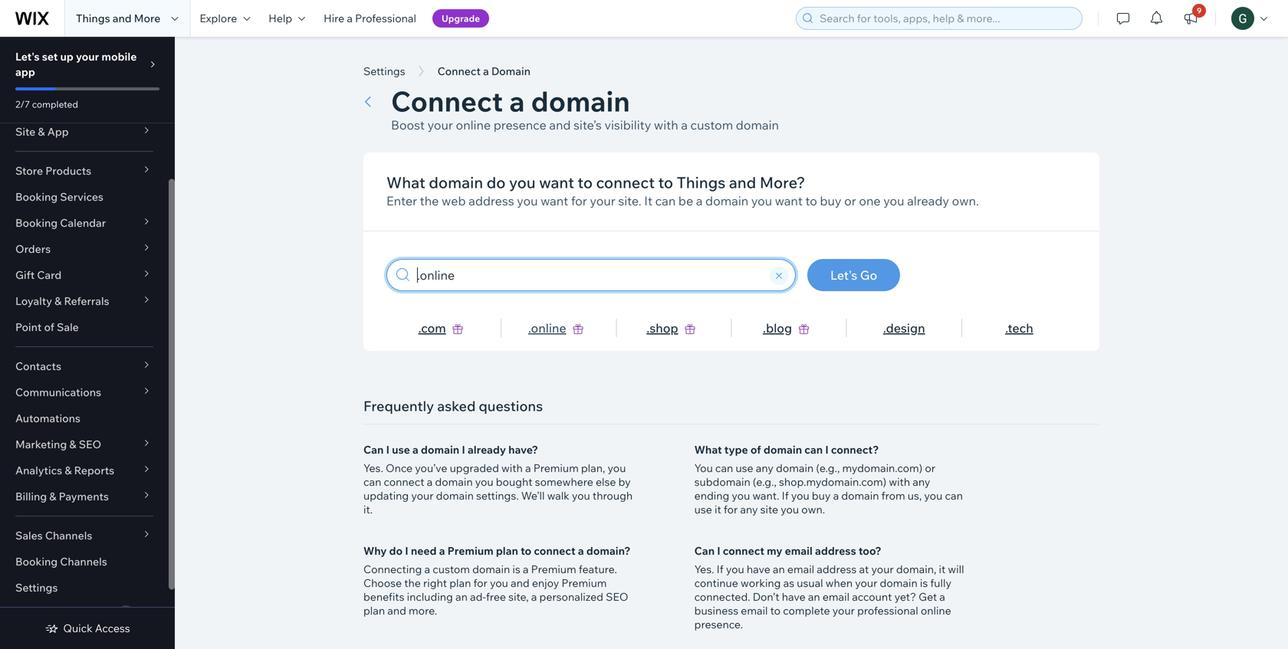 Task type: locate. For each thing, give the bounding box(es) containing it.
2 vertical spatial plan
[[364, 604, 385, 618]]

let's for let's set up your mobile app
[[15, 50, 40, 63]]

with inside connect a domain boost your online presence and site's visibility with a custom domain
[[654, 117, 678, 133]]

seo down feature.
[[606, 590, 628, 604]]

seo inside why do i need a premium plan to connect a domain? connecting a custom domain is a premium feature. choose the right plan for you and enjoy premium benefits including an ad-free site, a personalized seo plan and more.
[[606, 590, 628, 604]]

can right it
[[655, 193, 676, 209]]

1 vertical spatial already
[[468, 443, 506, 457]]

have down 'as'
[[782, 590, 806, 604]]

0 vertical spatial custom
[[691, 117, 733, 133]]

0 horizontal spatial an
[[455, 590, 468, 604]]

presence.
[[695, 618, 743, 632]]

business
[[695, 604, 739, 618]]

app
[[15, 65, 35, 79]]

can inside can i connect my email address too? yes. if you have an email address at your domain, it will continue working as usual when your domain is fully connected. don't have an email account yet? get a business email to complete your professional online presence.
[[695, 544, 715, 558]]

orders button
[[0, 236, 169, 262]]

0 horizontal spatial or
[[844, 193, 856, 209]]

& right the loyalty
[[55, 294, 62, 308]]

to inside why do i need a premium plan to connect a domain? connecting a custom domain is a premium feature. choose the right plan for you and enjoy premium benefits including an ad-free site, a personalized seo plan and more.
[[521, 544, 532, 558]]

site.
[[618, 193, 642, 209]]

1 horizontal spatial with
[[654, 117, 678, 133]]

0 vertical spatial online
[[456, 117, 491, 133]]

0 vertical spatial (e.g.,
[[816, 462, 840, 475]]

a right "visibility"
[[681, 117, 688, 133]]

domain,
[[896, 563, 937, 576]]

0 horizontal spatial what
[[387, 173, 425, 192]]

the up including
[[404, 577, 421, 590]]

payments
[[59, 490, 109, 503]]

booking down sales
[[15, 555, 58, 569]]

let's
[[15, 50, 40, 63], [831, 268, 858, 283]]

domain inside can i connect my email address too? yes. if you have an email address at your domain, it will continue working as usual when your domain is fully connected. don't have an email account yet? get a business email to complete your professional online presence.
[[880, 577, 918, 590]]

seo
[[79, 438, 101, 451], [606, 590, 628, 604]]

questions
[[479, 398, 543, 415]]

things and more
[[76, 12, 161, 25]]

what up enter
[[387, 173, 425, 192]]

. shop
[[647, 321, 678, 336]]

any
[[756, 462, 774, 475], [913, 475, 931, 489], [740, 503, 758, 516]]

0 vertical spatial any
[[756, 462, 774, 475]]

2 horizontal spatial online
[[921, 604, 951, 618]]

an down usual
[[808, 590, 820, 604]]

& left reports
[[65, 464, 72, 477]]

1 vertical spatial yes.
[[695, 563, 714, 576]]

1 vertical spatial of
[[751, 443, 761, 457]]

0 horizontal spatial (e.g.,
[[753, 475, 777, 489]]

let's go button
[[808, 259, 900, 291]]

a down fully
[[940, 590, 946, 604]]

email up usual
[[788, 563, 815, 576]]

1 horizontal spatial yes.
[[695, 563, 714, 576]]

your down at
[[855, 577, 878, 590]]

0 vertical spatial or
[[844, 193, 856, 209]]

and inside what domain do you want to connect to things and more? enter the web address you want for your site. it can be a domain you want to buy or one you already own.
[[729, 173, 756, 192]]

visibility
[[605, 117, 651, 133]]

for inside what domain do you want to connect to things and more? enter the web address you want for your site. it can be a domain you want to buy or one you already own.
[[571, 193, 587, 209]]

it up fully
[[939, 563, 946, 576]]

0 vertical spatial booking
[[15, 190, 58, 204]]

connect inside button
[[438, 64, 481, 78]]

booking for booking channels
[[15, 555, 58, 569]]

0 vertical spatial it
[[715, 503, 721, 516]]

it inside what type of domain can i connect? you can use any domain (e.g., mydomain.com) or subdomain (e.g., shop.mydomain.com) with any ending you want. if you buy a domain from us, you can use it for any site you own.
[[715, 503, 721, 516]]

for down ending
[[724, 503, 738, 516]]

automations
[[15, 412, 80, 425]]

usual
[[797, 577, 823, 590]]

you inside can i connect my email address too? yes. if you have an email address at your domain, it will continue working as usual when your domain is fully connected. don't have an email account yet? get a business email to complete your professional online presence.
[[726, 563, 744, 576]]

(e.g., up shop.mydomain.com)
[[816, 462, 840, 475]]

6 . from the left
[[1005, 321, 1008, 336]]

1 booking from the top
[[15, 190, 58, 204]]

connect up the site.
[[596, 173, 655, 192]]

channels
[[45, 529, 92, 543], [60, 555, 107, 569]]

presence
[[494, 117, 547, 133]]

can up updating
[[364, 443, 384, 457]]

connect for domain
[[391, 84, 503, 118]]

1 vertical spatial booking
[[15, 216, 58, 230]]

you down subdomain
[[732, 489, 750, 503]]

channels down sales channels popup button
[[60, 555, 107, 569]]

let's inside button
[[831, 268, 858, 283]]

can
[[655, 193, 676, 209], [805, 443, 823, 457], [715, 462, 733, 475], [364, 475, 381, 489], [945, 489, 963, 503]]

1 . from the left
[[418, 321, 421, 336]]

any left site at right
[[740, 503, 758, 516]]

and left site's in the top left of the page
[[549, 117, 571, 133]]

professional
[[355, 12, 416, 25]]

booking inside 'link'
[[15, 555, 58, 569]]

loyalty
[[15, 294, 52, 308]]

the left web
[[420, 193, 439, 209]]

1 vertical spatial own.
[[802, 503, 825, 516]]

yes.
[[364, 462, 383, 475], [695, 563, 714, 576]]

can up updating
[[364, 475, 381, 489]]

own.
[[952, 193, 979, 209], [802, 503, 825, 516]]

2 vertical spatial for
[[474, 577, 488, 590]]

things up mobile
[[76, 12, 110, 25]]

channels inside popup button
[[45, 529, 92, 543]]

i inside why do i need a premium plan to connect a domain? connecting a custom domain is a premium feature. choose the right plan for you and enjoy premium benefits including an ad-free site, a personalized seo plan and more.
[[405, 544, 409, 558]]

1 vertical spatial channels
[[60, 555, 107, 569]]

with right "visibility"
[[654, 117, 678, 133]]

access
[[95, 622, 130, 635]]

& up analytics & reports
[[69, 438, 76, 451]]

0 vertical spatial of
[[44, 321, 54, 334]]

seo up reports
[[79, 438, 101, 451]]

shop
[[650, 321, 678, 336]]

1 horizontal spatial (e.g.,
[[816, 462, 840, 475]]

& for billing
[[49, 490, 56, 503]]

online inside connect a domain boost your online presence and site's visibility with a custom domain
[[456, 117, 491, 133]]

. for tech
[[1005, 321, 1008, 336]]

connect inside connect a domain boost your online presence and site's visibility with a custom domain
[[391, 84, 503, 118]]

and left more?
[[729, 173, 756, 192]]

one
[[859, 193, 881, 209]]

& for marketing
[[69, 438, 76, 451]]

0 vertical spatial plan
[[496, 544, 518, 558]]

1 vertical spatial custom
[[433, 563, 470, 576]]

custom up what domain do you want to connect to things and more? enter the web address you want for your site. it can be a domain you want to buy or one you already own.
[[691, 117, 733, 133]]

i up upgraded
[[462, 443, 465, 457]]

0 vertical spatial yes.
[[364, 462, 383, 475]]

you right the want.
[[791, 489, 810, 503]]

online down e.g. mystunningwebsite.com 'field'
[[531, 321, 566, 336]]

0 vertical spatial address
[[469, 193, 514, 209]]

own. inside what domain do you want to connect to things and more? enter the web address you want for your site. it can be a domain you want to buy or one you already own.
[[952, 193, 979, 209]]

0 vertical spatial own.
[[952, 193, 979, 209]]

0 horizontal spatial let's
[[15, 50, 40, 63]]

sales
[[15, 529, 43, 543]]

2/7
[[15, 99, 30, 110]]

why do i need a premium plan to connect a domain? connecting a custom domain is a premium feature. choose the right plan for you and enjoy premium benefits including an ad-free site, a personalized seo plan and more.
[[364, 544, 631, 618]]

any up the want.
[[756, 462, 774, 475]]

it down ending
[[715, 503, 721, 516]]

your down when
[[833, 604, 855, 618]]

as
[[783, 577, 795, 590]]

more?
[[760, 173, 805, 192]]

1 vertical spatial what
[[695, 443, 722, 457]]

more.
[[409, 604, 437, 618]]

1 vertical spatial address
[[815, 544, 856, 558]]

your down you've
[[411, 489, 434, 503]]

yes. up continue
[[695, 563, 714, 576]]

enter
[[387, 193, 417, 209]]

quick
[[63, 622, 93, 635]]

. for com
[[418, 321, 421, 336]]

to inside can i connect my email address too? yes. if you have an email address at your domain, it will continue working as usual when your domain is fully connected. don't have an email account yet? get a business email to complete your professional online presence.
[[770, 604, 781, 618]]

want
[[539, 173, 574, 192], [541, 193, 568, 209], [775, 193, 803, 209]]

0 horizontal spatial settings
[[15, 581, 58, 595]]

connect a domain boost your online presence and site's visibility with a custom domain
[[391, 84, 779, 133]]

booking inside dropdown button
[[15, 216, 58, 230]]

i up continue
[[717, 544, 721, 558]]

what inside what domain do you want to connect to things and more? enter the web address you want for your site. it can be a domain you want to buy or one you already own.
[[387, 173, 425, 192]]

2 horizontal spatial use
[[736, 462, 754, 475]]

do
[[487, 173, 506, 192], [389, 544, 403, 558]]

things inside what domain do you want to connect to things and more? enter the web address you want for your site. it can be a domain you want to buy or one you already own.
[[677, 173, 726, 192]]

it
[[644, 193, 653, 209]]

analytics
[[15, 464, 62, 477]]

0 vertical spatial buy
[[820, 193, 842, 209]]

if inside can i connect my email address too? yes. if you have an email address at your domain, it will continue working as usual when your domain is fully connected. don't have an email account yet? get a business email to complete your professional online presence.
[[717, 563, 724, 576]]

things up be at the right top of the page
[[677, 173, 726, 192]]

a right be at the right top of the page
[[696, 193, 703, 209]]

an inside why do i need a premium plan to connect a domain? connecting a custom domain is a premium feature. choose the right plan for you and enjoy premium benefits including an ad-free site, a personalized seo plan and more.
[[455, 590, 468, 604]]

have?
[[509, 443, 538, 457]]

of
[[44, 321, 54, 334], [751, 443, 761, 457]]

connect?
[[831, 443, 879, 457]]

use down ending
[[695, 503, 712, 516]]

1 horizontal spatial of
[[751, 443, 761, 457]]

0 vertical spatial connect
[[438, 64, 481, 78]]

1 vertical spatial can
[[695, 544, 715, 558]]

1 vertical spatial connect
[[391, 84, 503, 118]]

your inside connect a domain boost your online presence and site's visibility with a custom domain
[[428, 117, 453, 133]]

your inside what domain do you want to connect to things and more? enter the web address you want for your site. it can be a domain you want to buy or one you already own.
[[590, 193, 616, 209]]

is
[[513, 563, 521, 576], [920, 577, 928, 590]]

of left sale
[[44, 321, 54, 334]]

0 vertical spatial with
[[654, 117, 678, 133]]

0 horizontal spatial it
[[715, 503, 721, 516]]

you down upgraded
[[475, 475, 494, 489]]

1 horizontal spatial own.
[[952, 193, 979, 209]]

an left ad-
[[455, 590, 468, 604]]

1 horizontal spatial seo
[[606, 590, 628, 604]]

a down have?
[[525, 462, 531, 475]]

can inside 'can i use a domain i already have? yes. once you've upgraded with a premium plan, you can connect a domain you bought somewhere else by updating your domain settings. we'll walk you through it.'
[[364, 443, 384, 457]]

plan,
[[581, 462, 605, 475]]

1 vertical spatial seo
[[606, 590, 628, 604]]

1 horizontal spatial it
[[939, 563, 946, 576]]

already up upgraded
[[468, 443, 506, 457]]

a up you've
[[412, 443, 419, 457]]

0 horizontal spatial seo
[[79, 438, 101, 451]]

custom up right
[[433, 563, 470, 576]]

card
[[37, 268, 61, 282]]

e.g. mystunningwebsite.com field
[[413, 260, 768, 291]]

a right site,
[[531, 590, 537, 604]]

0 horizontal spatial have
[[747, 563, 771, 576]]

5 . from the left
[[883, 321, 886, 336]]

1 vertical spatial online
[[531, 321, 566, 336]]

i left need
[[405, 544, 409, 558]]

1 vertical spatial the
[[404, 577, 421, 590]]

channels up booking channels
[[45, 529, 92, 543]]

2 vertical spatial with
[[889, 475, 910, 489]]

1 horizontal spatial let's
[[831, 268, 858, 283]]

or right mydomain.com)
[[925, 462, 936, 475]]

channels inside 'link'
[[60, 555, 107, 569]]

0 horizontal spatial for
[[474, 577, 488, 590]]

have up working
[[747, 563, 771, 576]]

explore
[[200, 12, 237, 25]]

(e.g., up the want.
[[753, 475, 777, 489]]

is inside can i connect my email address too? yes. if you have an email address at your domain, it will continue working as usual when your domain is fully connected. don't have an email account yet? get a business email to complete your professional online presence.
[[920, 577, 928, 590]]

0 horizontal spatial of
[[44, 321, 54, 334]]

if inside what type of domain can i connect? you can use any domain (e.g., mydomain.com) or subdomain (e.g., shop.mydomain.com) with any ending you want. if you buy a domain from us, you can use it for any site you own.
[[782, 489, 789, 503]]

buy left one
[[820, 193, 842, 209]]

1 vertical spatial settings
[[15, 581, 58, 595]]

an
[[773, 563, 785, 576], [455, 590, 468, 604], [808, 590, 820, 604]]

. for online
[[528, 321, 531, 336]]

for inside why do i need a premium plan to connect a domain? connecting a custom domain is a premium feature. choose the right plan for you and enjoy premium benefits including an ad-free site, a personalized seo plan and more.
[[474, 577, 488, 590]]

1 horizontal spatial do
[[487, 173, 506, 192]]

use up 'once'
[[392, 443, 410, 457]]

contacts
[[15, 360, 61, 373]]

3 booking from the top
[[15, 555, 58, 569]]

2 horizontal spatial with
[[889, 475, 910, 489]]

or left one
[[844, 193, 856, 209]]

plan up ad-
[[450, 577, 471, 590]]

1 vertical spatial if
[[717, 563, 724, 576]]

online down the get
[[921, 604, 951, 618]]

can
[[364, 443, 384, 457], [695, 544, 715, 558]]

reports
[[74, 464, 114, 477]]

and left more
[[113, 12, 132, 25]]

1 horizontal spatial or
[[925, 462, 936, 475]]

billing & payments button
[[0, 484, 169, 510]]

connect left my
[[723, 544, 765, 558]]

. com
[[418, 321, 446, 336]]

1 vertical spatial or
[[925, 462, 936, 475]]

online left presence
[[456, 117, 491, 133]]

1 horizontal spatial have
[[782, 590, 806, 604]]

with inside what type of domain can i connect? you can use any domain (e.g., mydomain.com) or subdomain (e.g., shop.mydomain.com) with any ending you want. if you buy a domain from us, you can use it for any site you own.
[[889, 475, 910, 489]]

your left the site.
[[590, 193, 616, 209]]

2 booking from the top
[[15, 216, 58, 230]]

0 vertical spatial for
[[571, 193, 587, 209]]

0 vertical spatial the
[[420, 193, 439, 209]]

you right one
[[884, 193, 905, 209]]

0 vertical spatial use
[[392, 443, 410, 457]]

0 vertical spatial channels
[[45, 529, 92, 543]]

professional
[[857, 604, 918, 618]]

set
[[42, 50, 58, 63]]

1 horizontal spatial can
[[695, 544, 715, 558]]

1 horizontal spatial use
[[695, 503, 712, 516]]

you down more?
[[751, 193, 772, 209]]

you inside why do i need a premium plan to connect a domain? connecting a custom domain is a premium feature. choose the right plan for you and enjoy premium benefits including an ad-free site, a personalized seo plan and more.
[[490, 577, 508, 590]]

i inside can i connect my email address too? yes. if you have an email address at your domain, it will continue working as usual when your domain is fully connected. don't have an email account yet? get a business email to complete your professional online presence.
[[717, 544, 721, 558]]

what inside what type of domain can i connect? you can use any domain (e.g., mydomain.com) or subdomain (e.g., shop.mydomain.com) with any ending you want. if you buy a domain from us, you can use it for any site you own.
[[695, 443, 722, 457]]

2 vertical spatial booking
[[15, 555, 58, 569]]

already
[[907, 193, 949, 209], [468, 443, 506, 457]]

connect inside 'can i use a domain i already have? yes. once you've upgraded with a premium plan, you can connect a domain you bought somewhere else by updating your domain settings. we'll walk you through it.'
[[384, 475, 424, 489]]

and up site,
[[511, 577, 530, 590]]

4 . from the left
[[763, 321, 766, 336]]

. for blog
[[763, 321, 766, 336]]

of right type
[[751, 443, 761, 457]]

0 horizontal spatial yes.
[[364, 462, 383, 475]]

0 vertical spatial what
[[387, 173, 425, 192]]

0 horizontal spatial if
[[717, 563, 724, 576]]

2 vertical spatial online
[[921, 604, 951, 618]]

connect
[[596, 173, 655, 192], [384, 475, 424, 489], [534, 544, 576, 558], [723, 544, 765, 558]]

0 vertical spatial can
[[364, 443, 384, 457]]

blog
[[766, 321, 792, 336]]

can i connect my email address too? yes. if you have an email address at your domain, it will continue working as usual when your domain is fully connected. don't have an email account yet? get a business email to complete your professional online presence.
[[695, 544, 964, 632]]

custom
[[691, 117, 733, 133], [433, 563, 470, 576]]

2 . from the left
[[528, 321, 531, 336]]

0 vertical spatial do
[[487, 173, 506, 192]]

us,
[[908, 489, 922, 503]]

buy down shop.mydomain.com)
[[812, 489, 831, 503]]

1 vertical spatial buy
[[812, 489, 831, 503]]

go
[[860, 268, 877, 283]]

custom inside why do i need a premium plan to connect a domain? connecting a custom domain is a premium feature. choose the right plan for you and enjoy premium benefits including an ad-free site, a personalized seo plan and more.
[[433, 563, 470, 576]]

upgrade button
[[432, 9, 489, 28]]

when
[[826, 577, 853, 590]]

1 horizontal spatial if
[[782, 489, 789, 503]]

let's inside let's set up your mobile app
[[15, 50, 40, 63]]

3 . from the left
[[647, 321, 650, 336]]

0 horizontal spatial custom
[[433, 563, 470, 576]]

is inside why do i need a premium plan to connect a domain? connecting a custom domain is a premium feature. choose the right plan for you and enjoy premium benefits including an ad-free site, a personalized seo plan and more.
[[513, 563, 521, 576]]

with
[[654, 117, 678, 133], [502, 462, 523, 475], [889, 475, 910, 489]]

a left domain
[[483, 64, 489, 78]]

booking down store
[[15, 190, 58, 204]]

1 vertical spatial things
[[677, 173, 726, 192]]

. for shop
[[647, 321, 650, 336]]

site,
[[509, 590, 529, 604]]

an up 'as'
[[773, 563, 785, 576]]

0 horizontal spatial use
[[392, 443, 410, 457]]

with up bought
[[502, 462, 523, 475]]

0 horizontal spatial can
[[364, 443, 384, 457]]

the inside why do i need a premium plan to connect a domain? connecting a custom domain is a premium feature. choose the right plan for you and enjoy premium benefits including an ad-free site, a personalized seo plan and more.
[[404, 577, 421, 590]]

0 vertical spatial things
[[76, 12, 110, 25]]

connect down "connect a domain" button
[[391, 84, 503, 118]]

connect a domain button
[[430, 60, 538, 83]]

buy inside what domain do you want to connect to things and more? enter the web address you want for your site. it can be a domain you want to buy or one you already own.
[[820, 193, 842, 209]]

point of sale link
[[0, 314, 169, 340]]

ad-
[[470, 590, 486, 604]]

com
[[421, 321, 446, 336]]

1 horizontal spatial what
[[695, 443, 722, 457]]

& inside 'dropdown button'
[[49, 490, 56, 503]]

connect up enjoy
[[534, 544, 576, 558]]

a inside what domain do you want to connect to things and more? enter the web address you want for your site. it can be a domain you want to buy or one you already own.
[[696, 193, 703, 209]]

a up right
[[424, 563, 430, 576]]

1 vertical spatial with
[[502, 462, 523, 475]]

you up by
[[608, 462, 626, 475]]

if up continue
[[717, 563, 724, 576]]

1 horizontal spatial an
[[773, 563, 785, 576]]

0 vertical spatial already
[[907, 193, 949, 209]]

online inside can i connect my email address too? yes. if you have an email address at your domain, it will continue working as usual when your domain is fully connected. don't have an email account yet? get a business email to complete your professional online presence.
[[921, 604, 951, 618]]

0 vertical spatial if
[[782, 489, 789, 503]]

1 vertical spatial plan
[[450, 577, 471, 590]]

what for what type of domain can i connect?
[[695, 443, 722, 457]]

sales channels button
[[0, 523, 169, 549]]

1 horizontal spatial is
[[920, 577, 928, 590]]

connect down 'once'
[[384, 475, 424, 489]]

settings inside sidebar element
[[15, 581, 58, 595]]

0 horizontal spatial own.
[[802, 503, 825, 516]]

custom inside connect a domain boost your online presence and site's visibility with a custom domain
[[691, 117, 733, 133]]

for left the site.
[[571, 193, 587, 209]]

i left "connect?"
[[825, 443, 829, 457]]

communications button
[[0, 380, 169, 406]]

1 vertical spatial is
[[920, 577, 928, 590]]

booking calendar
[[15, 216, 106, 230]]

& inside popup button
[[65, 464, 72, 477]]

0 horizontal spatial things
[[76, 12, 110, 25]]

1 vertical spatial any
[[913, 475, 931, 489]]

what up you
[[695, 443, 722, 457]]

& right site
[[38, 125, 45, 138]]

connect
[[438, 64, 481, 78], [391, 84, 503, 118]]

yes. left 'once'
[[364, 462, 383, 475]]

your inside let's set up your mobile app
[[76, 50, 99, 63]]



Task type: describe. For each thing, give the bounding box(es) containing it.
sidebar element
[[0, 37, 175, 650]]

connected.
[[695, 590, 750, 604]]

9
[[1197, 6, 1202, 15]]

hire
[[324, 12, 344, 25]]

right
[[423, 577, 447, 590]]

choose
[[364, 577, 402, 590]]

will
[[948, 563, 964, 576]]

benefits
[[364, 590, 405, 604]]

want down more?
[[775, 193, 803, 209]]

email right my
[[785, 544, 813, 558]]

you down presence
[[509, 173, 536, 192]]

you
[[695, 462, 713, 475]]

. for design
[[883, 321, 886, 336]]

do inside why do i need a premium plan to connect a domain? connecting a custom domain is a premium feature. choose the right plan for you and enjoy premium benefits including an ad-free site, a personalized seo plan and more.
[[389, 544, 403, 558]]

domain?
[[586, 544, 631, 558]]

2 horizontal spatial an
[[808, 590, 820, 604]]

you down somewhere
[[572, 489, 590, 503]]

seo inside dropdown button
[[79, 438, 101, 451]]

and down benefits
[[387, 604, 406, 618]]

premium up enjoy
[[531, 563, 576, 576]]

the inside what domain do you want to connect to things and more? enter the web address you want for your site. it can be a domain you want to buy or one you already own.
[[420, 193, 439, 209]]

with inside 'can i use a domain i already have? yes. once you've upgraded with a premium plan, you can connect a domain you bought somewhere else by updating your domain settings. we'll walk you through it.'
[[502, 462, 523, 475]]

mobile
[[102, 50, 137, 63]]

premium inside 'can i use a domain i already have? yes. once you've upgraded with a premium plan, you can connect a domain you bought somewhere else by updating your domain settings. we'll walk you through it.'
[[534, 462, 579, 475]]

booking for booking services
[[15, 190, 58, 204]]

somewhere
[[535, 475, 593, 489]]

more
[[134, 12, 161, 25]]

point
[[15, 321, 42, 334]]

& for analytics
[[65, 464, 72, 477]]

want.
[[753, 489, 780, 503]]

billing & payments
[[15, 490, 109, 503]]

yet?
[[895, 590, 916, 604]]

can up subdomain
[[715, 462, 733, 475]]

enjoy
[[532, 577, 559, 590]]

hire a professional link
[[315, 0, 426, 37]]

i inside what type of domain can i connect? you can use any domain (e.g., mydomain.com) or subdomain (e.g., shop.mydomain.com) with any ending you want. if you buy a domain from us, you can use it for any site you own.
[[825, 443, 829, 457]]

what domain do you want to connect to things and more? enter the web address you want for your site. it can be a domain you want to buy or one you already own.
[[387, 173, 979, 209]]

can inside 'can i use a domain i already have? yes. once you've upgraded with a premium plan, you can connect a domain you bought somewhere else by updating your domain settings. we'll walk you through it.'
[[364, 475, 381, 489]]

yes. inside can i connect my email address too? yes. if you have an email address at your domain, it will continue working as usual when your domain is fully connected. don't have an email account yet? get a business email to complete your professional online presence.
[[695, 563, 714, 576]]

frequently asked questions
[[364, 398, 543, 415]]

asked
[[437, 398, 476, 415]]

of inside what type of domain can i connect? you can use any domain (e.g., mydomain.com) or subdomain (e.g., shop.mydomain.com) with any ending you want. if you buy a domain from us, you can use it for any site you own.
[[751, 443, 761, 457]]

help
[[269, 12, 292, 25]]

it inside can i connect my email address too? yes. if you have an email address at your domain, it will continue working as usual when your domain is fully connected. don't have an email account yet? get a business email to complete your professional online presence.
[[939, 563, 946, 576]]

a up site,
[[523, 563, 529, 576]]

already inside what domain do you want to connect to things and more? enter the web address you want for your site. it can be a domain you want to buy or one you already own.
[[907, 193, 949, 209]]

booking for booking calendar
[[15, 216, 58, 230]]

. design
[[883, 321, 925, 336]]

or inside what type of domain can i connect? you can use any domain (e.g., mydomain.com) or subdomain (e.g., shop.mydomain.com) with any ending you want. if you buy a domain from us, you can use it for any site you own.
[[925, 462, 936, 475]]

and inside connect a domain boost your online presence and site's visibility with a custom domain
[[549, 117, 571, 133]]

quick access button
[[45, 622, 130, 636]]

booking calendar button
[[0, 210, 169, 236]]

you right web
[[517, 193, 538, 209]]

can for can i connect my email address too? yes. if you have an email address at your domain, it will continue working as usual when your domain is fully connected. don't have an email account yet? get a business email to complete your professional online presence.
[[695, 544, 715, 558]]

loyalty & referrals button
[[0, 288, 169, 314]]

you right us,
[[924, 489, 943, 503]]

want down site's in the top left of the page
[[539, 173, 574, 192]]

type
[[725, 443, 748, 457]]

a right need
[[439, 544, 445, 558]]

can right us,
[[945, 489, 963, 503]]

gift
[[15, 268, 35, 282]]

i up 'once'
[[386, 443, 390, 457]]

referrals
[[64, 294, 109, 308]]

upgrade
[[442, 13, 480, 24]]

connect inside can i connect my email address too? yes. if you have an email address at your domain, it will continue working as usual when your domain is fully connected. don't have an email account yet? get a business email to complete your professional online presence.
[[723, 544, 765, 558]]

for inside what type of domain can i connect? you can use any domain (e.g., mydomain.com) or subdomain (e.g., shop.mydomain.com) with any ending you want. if you buy a domain from us, you can use it for any site you own.
[[724, 503, 738, 516]]

do inside what domain do you want to connect to things and more? enter the web address you want for your site. it can be a domain you want to buy or one you already own.
[[487, 173, 506, 192]]

fully
[[930, 577, 952, 590]]

what for what domain do you want to connect to things and more?
[[387, 173, 425, 192]]

sales channels
[[15, 529, 92, 543]]

hire a professional
[[324, 12, 416, 25]]

what type of domain can i connect? you can use any domain (e.g., mydomain.com) or subdomain (e.g., shop.mydomain.com) with any ending you want. if you buy a domain from us, you can use it for any site you own.
[[695, 443, 963, 516]]

let's for let's go
[[831, 268, 858, 283]]

email down don't
[[741, 604, 768, 618]]

domain inside why do i need a premium plan to connect a domain? connecting a custom domain is a premium feature. choose the right plan for you and enjoy premium benefits including an ad-free site, a personalized seo plan and more.
[[472, 563, 510, 576]]

1 vertical spatial have
[[782, 590, 806, 604]]

1 horizontal spatial online
[[531, 321, 566, 336]]

or inside what domain do you want to connect to things and more? enter the web address you want for your site. it can be a domain you want to buy or one you already own.
[[844, 193, 856, 209]]

shop.mydomain.com)
[[779, 475, 887, 489]]

2/7 completed
[[15, 99, 78, 110]]

billing
[[15, 490, 47, 503]]

2 vertical spatial any
[[740, 503, 758, 516]]

updating
[[364, 489, 409, 503]]

by
[[619, 475, 631, 489]]

your right at
[[872, 563, 894, 576]]

web
[[442, 193, 466, 209]]

2 vertical spatial address
[[817, 563, 857, 576]]

site's
[[574, 117, 602, 133]]

orders
[[15, 242, 51, 256]]

channels for sales channels
[[45, 529, 92, 543]]

& for site
[[38, 125, 45, 138]]

a right hire
[[347, 12, 353, 25]]

own. inside what type of domain can i connect? you can use any domain (e.g., mydomain.com) or subdomain (e.g., shop.mydomain.com) with any ending you want. if you buy a domain from us, you can use it for any site you own.
[[802, 503, 825, 516]]

why
[[364, 544, 387, 558]]

1 horizontal spatial settings
[[364, 64, 405, 78]]

let's go
[[831, 268, 877, 283]]

services
[[60, 190, 103, 204]]

marketing
[[15, 438, 67, 451]]

be
[[679, 193, 693, 209]]

1 vertical spatial use
[[736, 462, 754, 475]]

design
[[886, 321, 925, 336]]

buy inside what type of domain can i connect? you can use any domain (e.g., mydomain.com) or subdomain (e.g., shop.mydomain.com) with any ending you want. if you buy a domain from us, you can use it for any site you own.
[[812, 489, 831, 503]]

0 vertical spatial have
[[747, 563, 771, 576]]

quick access
[[63, 622, 130, 635]]

automations link
[[0, 406, 169, 432]]

a inside button
[[483, 64, 489, 78]]

premium up personalized in the bottom of the page
[[562, 577, 607, 590]]

want left the site.
[[541, 193, 568, 209]]

a down domain
[[509, 84, 525, 118]]

mydomain.com)
[[842, 462, 923, 475]]

connect inside what domain do you want to connect to things and more? enter the web address you want for your site. it can be a domain you want to buy or one you already own.
[[596, 173, 655, 192]]

need
[[411, 544, 437, 558]]

loyalty & referrals
[[15, 294, 109, 308]]

can for can i use a domain i already have? yes. once you've upgraded with a premium plan, you can connect a domain you bought somewhere else by updating your domain settings. we'll walk you through it.
[[364, 443, 384, 457]]

. blog
[[763, 321, 792, 336]]

channels for booking channels
[[60, 555, 107, 569]]

free
[[486, 590, 506, 604]]

a up feature.
[[578, 544, 584, 558]]

app
[[47, 125, 69, 138]]

yes. inside 'can i use a domain i already have? yes. once you've upgraded with a premium plan, you can connect a domain you bought somewhere else by updating your domain settings. we'll walk you through it.'
[[364, 462, 383, 475]]

it.
[[364, 503, 373, 516]]

gift card
[[15, 268, 61, 282]]

2 vertical spatial use
[[695, 503, 712, 516]]

connect for domain
[[438, 64, 481, 78]]

can inside what domain do you want to connect to things and more? enter the web address you want for your site. it can be a domain you want to buy or one you already own.
[[655, 193, 676, 209]]

you right site at right
[[781, 503, 799, 516]]

0 horizontal spatial plan
[[364, 604, 385, 618]]

settings link
[[0, 575, 169, 601]]

can up shop.mydomain.com)
[[805, 443, 823, 457]]

let's set up your mobile app
[[15, 50, 137, 79]]

analytics & reports button
[[0, 458, 169, 484]]

booking channels link
[[0, 549, 169, 575]]

use inside 'can i use a domain i already have? yes. once you've upgraded with a premium plan, you can connect a domain you bought somewhere else by updating your domain settings. we'll walk you through it.'
[[392, 443, 410, 457]]

connect a domain
[[438, 64, 531, 78]]

your inside 'can i use a domain i already have? yes. once you've upgraded with a premium plan, you can connect a domain you bought somewhere else by updating your domain settings. we'll walk you through it.'
[[411, 489, 434, 503]]

a down you've
[[427, 475, 433, 489]]

upgraded
[[450, 462, 499, 475]]

& for loyalty
[[55, 294, 62, 308]]

products
[[45, 164, 91, 178]]

you've
[[415, 462, 447, 475]]

a inside what type of domain can i connect? you can use any domain (e.g., mydomain.com) or subdomain (e.g., shop.mydomain.com) with any ending you want. if you buy a domain from us, you can use it for any site you own.
[[833, 489, 839, 503]]

premium up ad-
[[448, 544, 494, 558]]

address inside what domain do you want to connect to things and more? enter the web address you want for your site. it can be a domain you want to buy or one you already own.
[[469, 193, 514, 209]]

Search for tools, apps, help & more... field
[[815, 8, 1077, 29]]

site & app
[[15, 125, 69, 138]]

marketing & seo
[[15, 438, 101, 451]]

working
[[741, 577, 781, 590]]

continue
[[695, 577, 738, 590]]

1 vertical spatial (e.g.,
[[753, 475, 777, 489]]

of inside point of sale link
[[44, 321, 54, 334]]

analytics & reports
[[15, 464, 114, 477]]

including
[[407, 590, 453, 604]]

from
[[882, 489, 905, 503]]

a inside can i connect my email address too? yes. if you have an email address at your domain, it will continue working as usual when your domain is fully connected. don't have an email account yet? get a business email to complete your professional online presence.
[[940, 590, 946, 604]]

subdomain
[[695, 475, 751, 489]]

already inside 'can i use a domain i already have? yes. once you've upgraded with a premium plan, you can connect a domain you bought somewhere else by updating your domain settings. we'll walk you through it.'
[[468, 443, 506, 457]]

frequently
[[364, 398, 434, 415]]

connect inside why do i need a premium plan to connect a domain? connecting a custom domain is a premium feature. choose the right plan for you and enjoy premium benefits including an ad-free site, a personalized seo plan and more.
[[534, 544, 576, 558]]

email down when
[[823, 590, 850, 604]]



Task type: vqa. For each thing, say whether or not it's contained in the screenshot.
Gift Card POPUP BUTTON
yes



